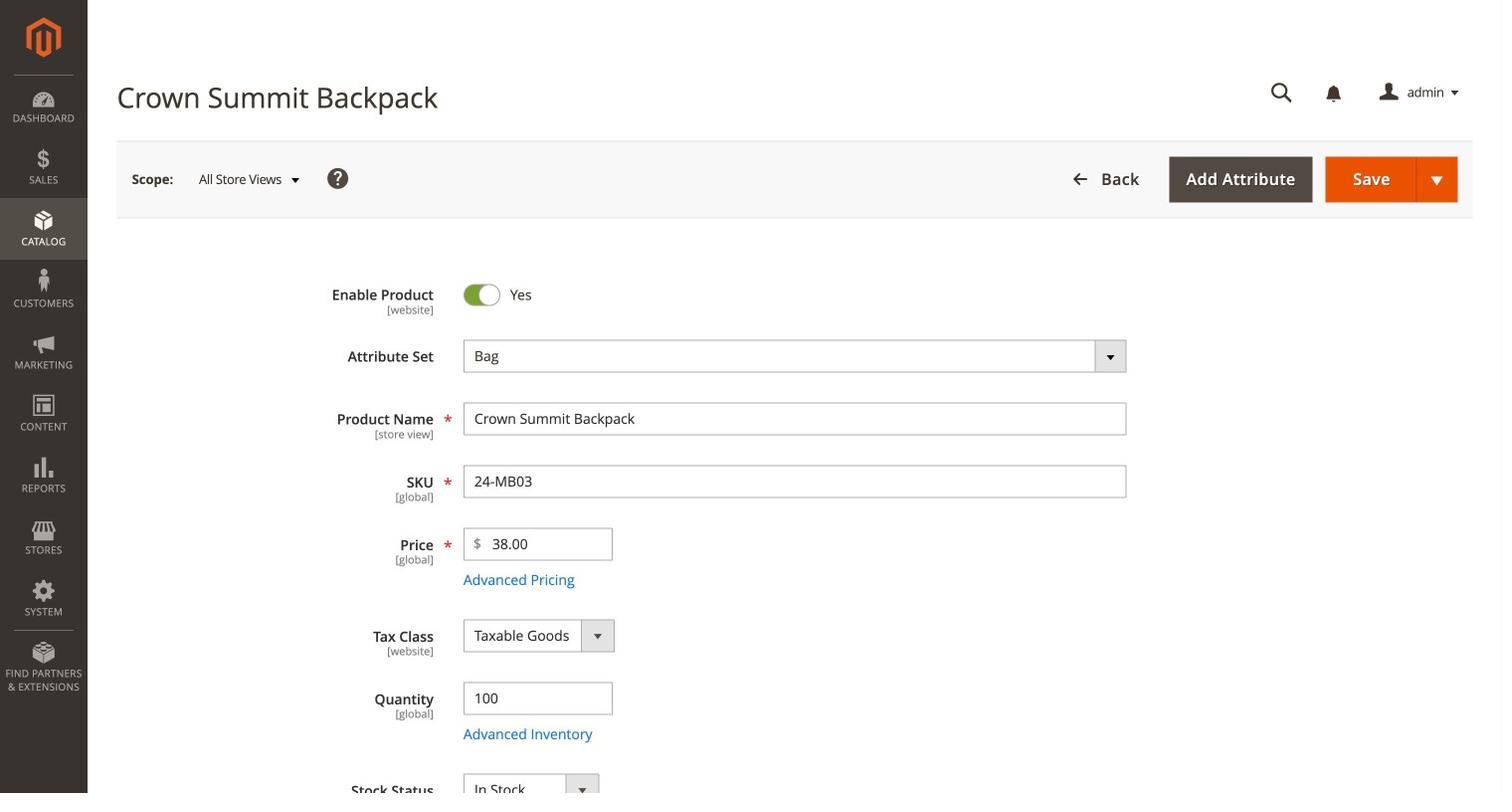 Task type: locate. For each thing, give the bounding box(es) containing it.
None text field
[[1258, 76, 1307, 110], [464, 402, 1127, 435], [464, 465, 1127, 498], [483, 529, 612, 560], [464, 682, 613, 715], [1258, 76, 1307, 110], [464, 402, 1127, 435], [464, 465, 1127, 498], [483, 529, 612, 560], [464, 682, 613, 715]]

menu bar
[[0, 75, 88, 704]]



Task type: describe. For each thing, give the bounding box(es) containing it.
magento admin panel image
[[26, 17, 61, 58]]



